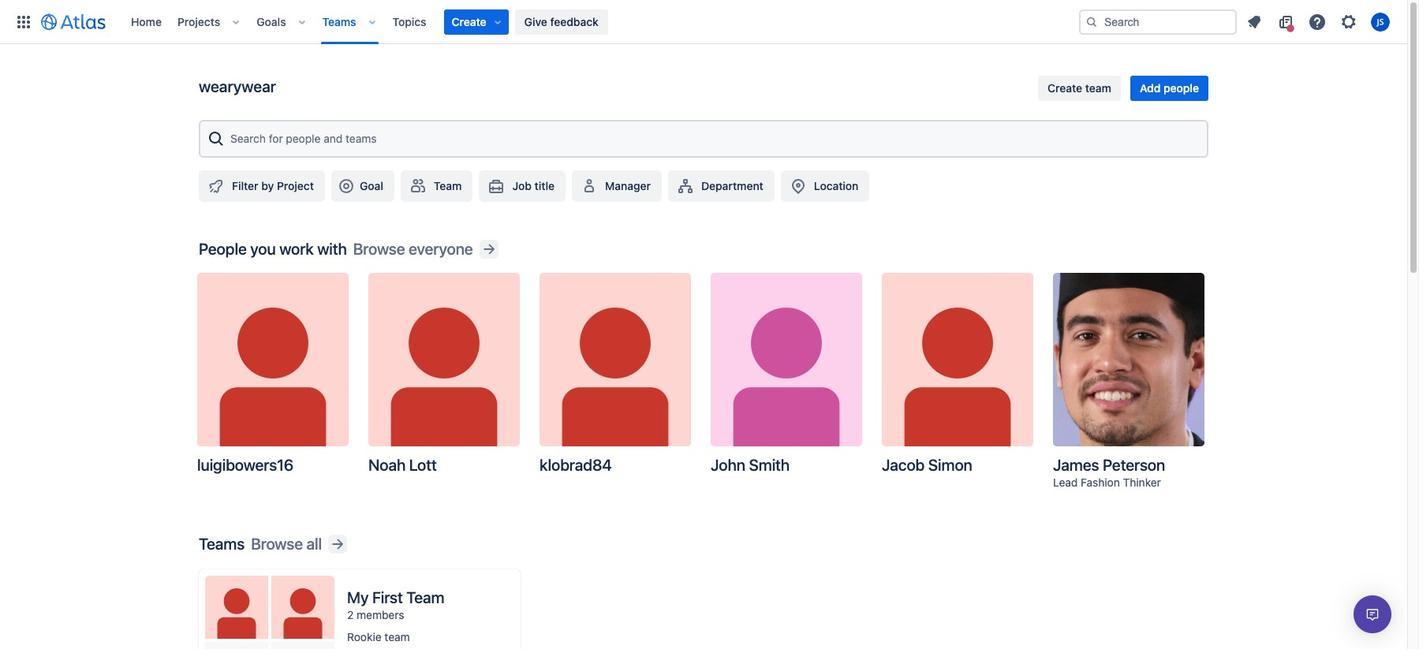 Task type: describe. For each thing, give the bounding box(es) containing it.
manager button
[[572, 170, 662, 202]]

browse all link
[[251, 535, 347, 554]]

title
[[535, 179, 555, 192]]

browse everyone link
[[353, 240, 498, 259]]

browse everyone
[[353, 240, 473, 258]]

people
[[1164, 81, 1199, 95]]

2
[[347, 608, 354, 622]]

add people button
[[1130, 76, 1208, 101]]

work
[[279, 240, 314, 258]]

smith
[[749, 456, 790, 474]]

rookie team
[[347, 630, 410, 644]]

browse for browse all
[[251, 535, 303, 553]]

members
[[357, 608, 404, 622]]

home
[[131, 15, 162, 28]]

location button
[[781, 170, 870, 202]]

rookie
[[347, 630, 381, 644]]

projects link
[[173, 9, 225, 34]]

team inside team button
[[434, 179, 462, 192]]

noah
[[368, 456, 406, 474]]

settings image
[[1339, 12, 1358, 31]]

lott
[[409, 456, 437, 474]]

add
[[1140, 81, 1161, 95]]

open intercom messenger image
[[1363, 605, 1382, 624]]

with
[[317, 240, 347, 258]]

top element
[[9, 0, 1079, 44]]

create for create team
[[1048, 81, 1082, 95]]

job
[[512, 179, 532, 192]]

create team
[[1048, 81, 1111, 95]]

people you work with
[[199, 240, 347, 258]]

create button
[[444, 9, 508, 34]]

everyone
[[409, 240, 473, 258]]

john smith link
[[704, 267, 872, 497]]

luigibowers16 link
[[191, 267, 358, 497]]

first
[[372, 588, 403, 607]]

topics link
[[388, 9, 431, 34]]

job title button
[[479, 170, 566, 202]]

job title
[[512, 179, 555, 192]]

team inside my first team 2 members
[[406, 588, 444, 607]]

all
[[306, 535, 322, 553]]

browse all image
[[328, 535, 347, 554]]

0 horizontal spatial teams
[[199, 535, 245, 553]]

notifications image
[[1245, 12, 1264, 31]]

teams link
[[318, 9, 361, 34]]

give
[[524, 15, 547, 28]]

create team button
[[1038, 76, 1121, 101]]

wearywear
[[199, 77, 276, 95]]

give feedback
[[524, 15, 599, 28]]

team for create team
[[1085, 81, 1111, 95]]

jacob
[[882, 456, 925, 474]]



Task type: locate. For each thing, give the bounding box(es) containing it.
banner
[[0, 0, 1407, 44]]

location
[[814, 179, 859, 192]]

browse for browse everyone
[[353, 240, 405, 258]]

0 vertical spatial create
[[452, 15, 486, 28]]

team inside button
[[1085, 81, 1111, 95]]

peterson
[[1103, 456, 1165, 474]]

browse
[[353, 240, 405, 258], [251, 535, 303, 553]]

1 vertical spatial teams
[[199, 535, 245, 553]]

my first team 2 members
[[347, 588, 444, 622]]

noah lott
[[368, 456, 437, 474]]

team button
[[401, 170, 473, 202]]

0 vertical spatial team
[[1085, 81, 1111, 95]]

1 horizontal spatial browse
[[353, 240, 405, 258]]

Search field
[[1079, 9, 1237, 34]]

james
[[1053, 456, 1099, 474]]

team for rookie team
[[384, 630, 410, 644]]

klobrad84
[[540, 456, 612, 474]]

create for create
[[452, 15, 486, 28]]

department
[[701, 179, 763, 192]]

1 vertical spatial browse
[[251, 535, 303, 553]]

1 horizontal spatial teams
[[322, 15, 356, 28]]

thinker
[[1123, 476, 1161, 489]]

teams
[[322, 15, 356, 28], [199, 535, 245, 553]]

0 horizontal spatial create
[[452, 15, 486, 28]]

goal button
[[331, 170, 394, 202]]

browse right with
[[353, 240, 405, 258]]

goals
[[257, 15, 286, 28]]

team up everyone
[[434, 179, 462, 192]]

goal
[[360, 179, 383, 192]]

people
[[199, 240, 247, 258]]

search image
[[1085, 15, 1098, 28]]

project
[[277, 179, 314, 192]]

klobrad84 link
[[533, 267, 700, 497]]

manager
[[605, 179, 651, 192]]

browse left "all"
[[251, 535, 303, 553]]

1 vertical spatial create
[[1048, 81, 1082, 95]]

team right first
[[406, 588, 444, 607]]

team left add
[[1085, 81, 1111, 95]]

1 vertical spatial team
[[406, 588, 444, 607]]

topics
[[392, 15, 426, 28]]

help image
[[1308, 12, 1327, 31]]

fashion
[[1081, 476, 1120, 489]]

create inside "dropdown button"
[[452, 15, 486, 28]]

feedback
[[550, 15, 599, 28]]

team down members
[[384, 630, 410, 644]]

filter
[[232, 179, 258, 192]]

1 horizontal spatial team
[[1085, 81, 1111, 95]]

browse everyone image
[[479, 240, 498, 259]]

team
[[434, 179, 462, 192], [406, 588, 444, 607]]

0 vertical spatial browse
[[353, 240, 405, 258]]

luigibowers16
[[197, 456, 294, 474]]

create inside button
[[1048, 81, 1082, 95]]

1 horizontal spatial create
[[1048, 81, 1082, 95]]

simon
[[928, 456, 972, 474]]

teams inside top element
[[322, 15, 356, 28]]

filter by project button
[[199, 170, 325, 202]]

account image
[[1371, 12, 1390, 31]]

department button
[[668, 170, 774, 202]]

1 vertical spatial team
[[384, 630, 410, 644]]

goals link
[[252, 9, 291, 34]]

by
[[261, 179, 274, 192]]

filter by project
[[232, 179, 314, 192]]

switch to... image
[[14, 12, 33, 31]]

jacob simon link
[[876, 267, 1043, 497]]

Search for people and teams field
[[226, 125, 1201, 153]]

0 horizontal spatial team
[[384, 630, 410, 644]]

0 vertical spatial teams
[[322, 15, 356, 28]]

team
[[1085, 81, 1111, 95], [384, 630, 410, 644]]

james peterson lead fashion thinker
[[1053, 456, 1165, 489]]

banner containing home
[[0, 0, 1407, 44]]

give feedback button
[[515, 9, 608, 34]]

lead
[[1053, 476, 1078, 489]]

add people
[[1140, 81, 1199, 95]]

0 horizontal spatial browse
[[251, 535, 303, 553]]

john smith
[[711, 456, 790, 474]]

browse all
[[251, 535, 322, 553]]

projects
[[177, 15, 220, 28]]

jacob simon
[[882, 456, 972, 474]]

john
[[711, 456, 745, 474]]

my
[[347, 588, 369, 607]]

search for people and teams image
[[207, 129, 226, 148]]

home link
[[126, 9, 166, 34]]

create
[[452, 15, 486, 28], [1048, 81, 1082, 95]]

teams right the "goals"
[[322, 15, 356, 28]]

you
[[250, 240, 276, 258]]

noah lott link
[[362, 267, 529, 497]]

teams left browse all
[[199, 535, 245, 553]]

0 vertical spatial team
[[434, 179, 462, 192]]



Task type: vqa. For each thing, say whether or not it's contained in the screenshot.
Browse to the top
yes



